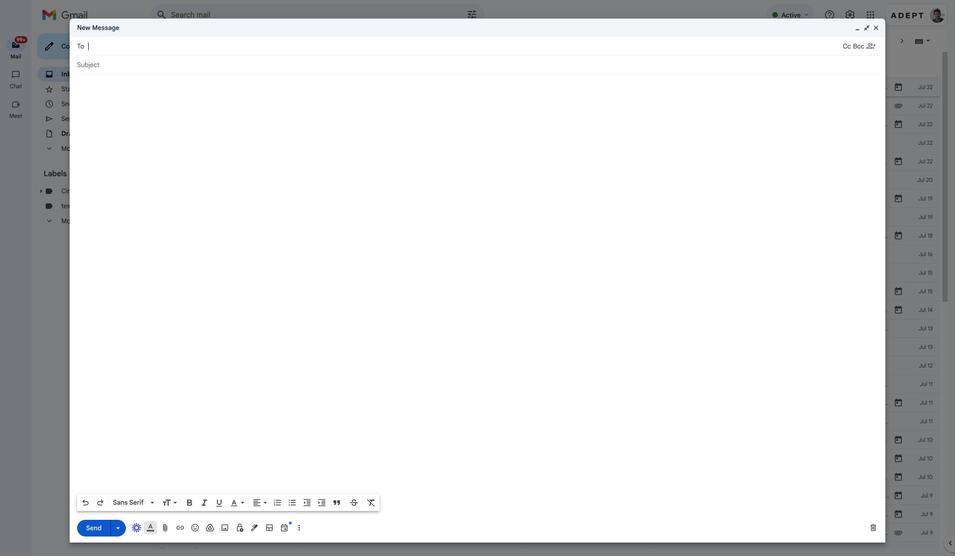 Task type: vqa. For each thing, say whether or not it's contained in the screenshot.
Help's 31
no



Task type: describe. For each thing, give the bounding box(es) containing it.
refresh image
[[186, 36, 195, 46]]

23 row from the top
[[151, 487, 941, 506]]

search mail image
[[153, 7, 170, 23]]

updates, 3 new messages, tab
[[386, 52, 503, 78]]

formatting options toolbar
[[77, 495, 380, 512]]

discard draft ‪(⌘⇧d)‬ image
[[869, 524, 878, 533]]

set up a time to meet image
[[280, 524, 289, 533]]

indent less ‪(⌘[)‬ image
[[303, 499, 312, 508]]

24 row from the top
[[151, 506, 941, 524]]

promotions, one new message, tab
[[268, 52, 385, 78]]

strikethrough ‪(⌘⇧x)‬ image
[[349, 499, 359, 508]]

11 row from the top
[[151, 264, 941, 283]]

insert emoji ‪(⌘⇧2)‬ image
[[191, 524, 200, 533]]

14 row from the top
[[151, 320, 941, 338]]

italic ‪(⌘i)‬ image
[[200, 499, 209, 508]]

3 row from the top
[[151, 115, 941, 134]]

bold ‪(⌘b)‬ image
[[185, 499, 194, 508]]

toggle confidential mode image
[[235, 524, 244, 533]]

To recipients text field
[[88, 38, 843, 55]]

insert photo image
[[220, 524, 230, 533]]

4 row from the top
[[151, 134, 941, 152]]

advanced search options image
[[463, 5, 481, 24]]

20 row from the top
[[151, 431, 941, 450]]

insert link ‪(⌘k)‬ image
[[176, 524, 185, 533]]

more options image
[[296, 524, 302, 533]]

mon, jul 8, 2024, 9:27 am element
[[921, 547, 933, 557]]

remove formatting ‪(⌘\)‬ image
[[367, 499, 376, 508]]

Subject field
[[77, 60, 878, 70]]

25 row from the top
[[151, 524, 941, 543]]

7 row from the top
[[151, 190, 941, 208]]

option inside the formatting options toolbar
[[111, 499, 149, 508]]

17 row from the top
[[151, 375, 941, 394]]

underline ‪(⌘u)‬ image
[[215, 499, 224, 508]]

21 row from the top
[[151, 450, 941, 468]]

Message Body text field
[[77, 79, 878, 492]]

Search mail search field
[[151, 4, 485, 26]]

primary tab
[[151, 52, 267, 78]]

2 row from the top
[[151, 97, 941, 115]]



Task type: locate. For each thing, give the bounding box(es) containing it.
row
[[151, 78, 941, 97], [151, 97, 941, 115], [151, 115, 941, 134], [151, 134, 941, 152], [151, 152, 941, 171], [151, 171, 941, 190], [151, 190, 941, 208], [151, 208, 941, 227], [151, 227, 941, 245], [151, 245, 941, 264], [151, 264, 941, 283], [151, 283, 941, 301], [151, 301, 941, 320], [151, 320, 941, 338], [151, 338, 941, 357], [151, 357, 941, 375], [151, 375, 941, 394], [151, 394, 941, 413], [151, 413, 941, 431], [151, 431, 941, 450], [151, 450, 941, 468], [151, 468, 941, 487], [151, 487, 941, 506], [151, 506, 941, 524], [151, 524, 941, 543], [151, 543, 941, 557]]

5 row from the top
[[151, 152, 941, 171]]

numbered list ‪(⌘⇧7)‬ image
[[273, 499, 282, 508]]

insert files using drive image
[[205, 524, 215, 533]]

redo ‪(⌘y)‬ image
[[96, 499, 105, 508]]

navigation
[[0, 30, 33, 557]]

1 row from the top
[[151, 78, 941, 97]]

quote ‪(⌘⇧9)‬ image
[[332, 499, 342, 508]]

dialog
[[70, 19, 886, 543]]

8 row from the top
[[151, 208, 941, 227]]

13 row from the top
[[151, 301, 941, 320]]

older image
[[898, 36, 907, 46]]

16 row from the top
[[151, 357, 941, 375]]

more send options image
[[113, 524, 123, 533]]

indent more ‪(⌘])‬ image
[[317, 499, 327, 508]]

6 row from the top
[[151, 171, 941, 190]]

19 row from the top
[[151, 413, 941, 431]]

26 row from the top
[[151, 543, 941, 557]]

9 row from the top
[[151, 227, 941, 245]]

insert signature image
[[250, 524, 259, 533]]

heading
[[0, 53, 32, 60], [0, 83, 32, 90], [0, 112, 32, 120], [44, 169, 132, 178]]

close image
[[873, 24, 880, 32]]

gmail image
[[42, 6, 92, 24]]

10 row from the top
[[151, 245, 941, 264]]

18 row from the top
[[151, 394, 941, 413]]

bulleted list ‪(⌘⇧8)‬ image
[[288, 499, 297, 508]]

undo ‪(⌘z)‬ image
[[81, 499, 90, 508]]

minimize image
[[854, 24, 862, 32]]

15 row from the top
[[151, 338, 941, 357]]

option
[[111, 499, 149, 508]]

select a layout image
[[265, 524, 274, 533]]

mail, 870 unread messages image
[[11, 38, 26, 47]]

attach files image
[[161, 524, 170, 533]]

pop out image
[[863, 24, 871, 32]]

main content
[[151, 52, 941, 557]]

22 row from the top
[[151, 468, 941, 487]]

tab list
[[151, 52, 941, 78]]

12 row from the top
[[151, 283, 941, 301]]



